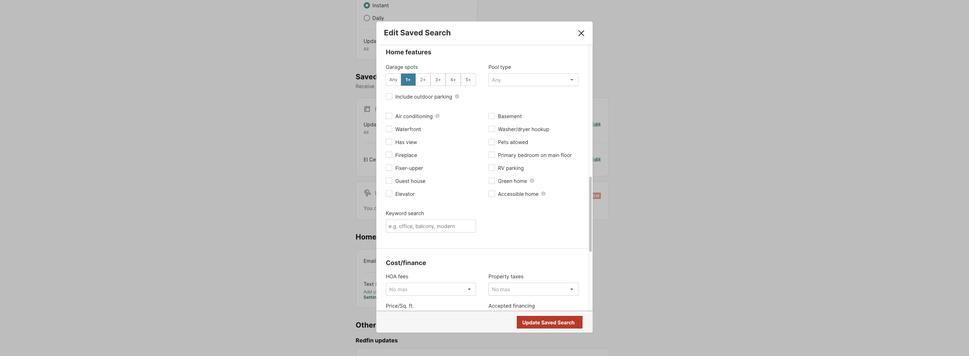 Task type: describe. For each thing, give the bounding box(es) containing it.
add
[[364, 289, 372, 295]]

instant
[[373, 2, 389, 9]]

home tours
[[356, 233, 397, 242]]

accessible home
[[498, 191, 539, 197]]

(sms)
[[376, 281, 390, 288]]

home for home tours
[[356, 233, 377, 242]]

settings
[[364, 295, 382, 300]]

you
[[364, 205, 373, 212]]

searches inside "saved searches receive timely notifications based on your preferred search filters."
[[380, 72, 413, 81]]

emails for no emails
[[551, 157, 566, 163]]

0 horizontal spatial your
[[374, 289, 383, 295]]

3+
[[436, 77, 441, 82]]

in
[[416, 289, 419, 295]]

financing
[[513, 303, 535, 309]]

fixer-upper
[[396, 165, 423, 171]]

option group inside edit saved search dialog
[[386, 73, 476, 86]]

for for for sale
[[375, 106, 385, 113]]

saved inside "saved searches receive timely notifications based on your preferred search filters."
[[356, 72, 378, 81]]

any
[[390, 77, 398, 82]]

pool type
[[489, 64, 511, 70]]

include
[[396, 94, 413, 100]]

floor
[[561, 152, 572, 158]]

rv parking
[[498, 165, 524, 171]]

tours
[[378, 233, 397, 242]]

no for no results
[[550, 320, 556, 326]]

1 all from the top
[[364, 46, 369, 52]]

house
[[411, 178, 426, 184]]

home for home features
[[386, 48, 404, 56]]

1 horizontal spatial parking
[[506, 165, 524, 171]]

search inside dialog
[[408, 210, 424, 217]]

1 types from the top
[[383, 38, 396, 44]]

hoa fees
[[386, 274, 409, 280]]

garage spots
[[386, 64, 418, 70]]

for
[[479, 205, 486, 212]]

0 vertical spatial update
[[364, 38, 381, 44]]

account settings link
[[364, 289, 439, 300]]

2 all from the top
[[364, 130, 369, 135]]

has view
[[396, 139, 417, 146]]

edit button for no emails
[[592, 156, 601, 164]]

home features
[[386, 48, 432, 56]]

property taxes
[[489, 274, 524, 280]]

hoa
[[386, 274, 397, 280]]

accepted financing
[[489, 303, 535, 309]]

1
[[399, 157, 401, 163]]

green
[[498, 178, 513, 184]]

other
[[356, 321, 376, 330]]

ft.
[[409, 303, 414, 309]]

sale
[[387, 106, 399, 113]]

e.g. office, balcony, modern text field
[[389, 223, 473, 230]]

redfin
[[356, 338, 374, 344]]

saved down elevator
[[401, 205, 416, 212]]

search inside "saved searches receive timely notifications based on your preferred search filters."
[[482, 83, 498, 90]]

edit button for update types
[[592, 121, 601, 135]]

searching
[[455, 205, 478, 212]]

2 update types all from the top
[[364, 122, 396, 135]]

elevator
[[396, 191, 415, 197]]

include outdoor parking
[[396, 94, 453, 100]]

taxes
[[511, 274, 524, 280]]

for for for rent
[[375, 190, 385, 196]]

property
[[489, 274, 510, 280]]

text (sms)
[[364, 281, 390, 288]]

bedroom
[[518, 152, 540, 158]]

green home
[[498, 178, 528, 184]]

pool
[[489, 64, 499, 70]]

keyword search
[[386, 210, 424, 217]]

Instant radio
[[364, 2, 370, 9]]

based
[[423, 83, 438, 90]]

on inside "saved searches receive timely notifications based on your preferred search filters."
[[439, 83, 445, 90]]

primary
[[498, 152, 517, 158]]

preferred
[[458, 83, 481, 90]]

notifications
[[392, 83, 421, 90]]

accepted
[[489, 303, 512, 309]]

saved searches receive timely notifications based on your preferred search filters.
[[356, 72, 514, 90]]

daily
[[373, 15, 384, 21]]

has
[[396, 139, 405, 146]]

air
[[396, 113, 402, 120]]

1 horizontal spatial searches
[[417, 205, 439, 212]]

1 update types all from the top
[[364, 38, 396, 52]]

hookup
[[532, 126, 550, 133]]

upper
[[409, 165, 423, 171]]

price/sq. ft.
[[386, 303, 414, 309]]

edit inside dialog
[[384, 28, 399, 37]]

guest house
[[396, 178, 426, 184]]

update saved search
[[523, 320, 575, 326]]

your inside "saved searches receive timely notifications based on your preferred search filters."
[[446, 83, 457, 90]]

edit for update types
[[592, 122, 601, 128]]

search for update saved search
[[558, 320, 575, 326]]

rv
[[498, 165, 505, 171]]

pets allowed
[[498, 139, 529, 146]]

garage
[[386, 64, 404, 70]]

account
[[421, 289, 439, 295]]

allowed
[[510, 139, 529, 146]]

results
[[558, 320, 574, 326]]



Task type: vqa. For each thing, say whether or not it's contained in the screenshot.
bottommost Street
no



Task type: locate. For each thing, give the bounding box(es) containing it.
no left results
[[550, 320, 556, 326]]

1 horizontal spatial no
[[550, 320, 556, 326]]

search for edit saved search
[[425, 28, 451, 37]]

types
[[383, 38, 396, 44], [383, 122, 396, 128]]

fixer-
[[396, 165, 409, 171]]

1 vertical spatial search
[[558, 320, 575, 326]]

1 horizontal spatial search
[[558, 320, 575, 326]]

no emails
[[542, 157, 566, 163]]

type
[[501, 64, 511, 70]]

home for accessible home
[[526, 191, 539, 197]]

1 vertical spatial all
[[364, 130, 369, 135]]

search inside button
[[558, 320, 575, 326]]

filters.
[[500, 83, 514, 90]]

update down financing
[[523, 320, 541, 326]]

0 vertical spatial search
[[425, 28, 451, 37]]

5+ radio
[[461, 73, 476, 86]]

add your phone number in
[[364, 289, 421, 295]]

0 horizontal spatial no
[[542, 157, 549, 163]]

update types all up garage
[[364, 38, 396, 52]]

1 vertical spatial for
[[375, 190, 385, 196]]

saved up home features on the left
[[400, 28, 423, 37]]

main
[[548, 152, 560, 158]]

1 vertical spatial types
[[383, 122, 396, 128]]

home up accessible home
[[514, 178, 528, 184]]

2 types from the top
[[383, 122, 396, 128]]

no for no emails
[[542, 157, 549, 163]]

list box for cost/finance
[[489, 283, 579, 296]]

home inside edit saved search dialog
[[386, 48, 404, 56]]

0 horizontal spatial search
[[425, 28, 451, 37]]

0 horizontal spatial on
[[439, 83, 445, 90]]

basement
[[498, 113, 522, 120]]

for rent
[[375, 190, 400, 196]]

saved up receive
[[356, 72, 378, 81]]

0 vertical spatial edit button
[[592, 121, 601, 135]]

home for green home
[[514, 178, 528, 184]]

search left filters.
[[482, 83, 498, 90]]

1 horizontal spatial emails
[[551, 157, 566, 163]]

home up garage
[[386, 48, 404, 56]]

update down daily option
[[364, 38, 381, 44]]

el cerrito test 1
[[364, 157, 401, 163]]

update down for sale
[[364, 122, 381, 128]]

1 for from the top
[[375, 106, 385, 113]]

update
[[364, 38, 381, 44], [364, 122, 381, 128], [523, 320, 541, 326]]

1 vertical spatial parking
[[506, 165, 524, 171]]

all down daily option
[[364, 46, 369, 52]]

you can create saved searches while searching for
[[364, 205, 487, 212]]

can
[[374, 205, 383, 212]]

test
[[387, 157, 398, 163]]

1 horizontal spatial home
[[386, 48, 404, 56]]

1 edit button from the top
[[592, 121, 601, 135]]

1 horizontal spatial on
[[541, 152, 547, 158]]

fireplace
[[396, 152, 417, 158]]

no inside no results button
[[550, 320, 556, 326]]

for left sale
[[375, 106, 385, 113]]

option group
[[386, 73, 476, 86]]

air conditioning
[[396, 113, 433, 120]]

0 vertical spatial your
[[446, 83, 457, 90]]

saved inside button
[[542, 320, 557, 326]]

no right 'bedroom'
[[542, 157, 549, 163]]

account settings
[[364, 289, 439, 300]]

2+ radio
[[416, 73, 431, 86]]

0 vertical spatial on
[[439, 83, 445, 90]]

primary bedroom on main floor
[[498, 152, 572, 158]]

1 vertical spatial update types all
[[364, 122, 396, 135]]

list box up financing
[[489, 283, 579, 296]]

create
[[384, 205, 399, 212]]

1 vertical spatial home
[[356, 233, 377, 242]]

text
[[364, 281, 374, 288]]

emails right 'bedroom'
[[551, 157, 566, 163]]

your down 4+
[[446, 83, 457, 90]]

0 vertical spatial parking
[[435, 94, 453, 100]]

spots
[[405, 64, 418, 70]]

home left tours
[[356, 233, 377, 242]]

waterfront
[[396, 126, 421, 133]]

other emails
[[356, 321, 401, 330]]

cerrito
[[369, 157, 386, 163]]

1 vertical spatial emails
[[378, 321, 401, 330]]

2 vertical spatial update
[[523, 320, 541, 326]]

1 vertical spatial edit button
[[592, 156, 601, 164]]

list box up the ft.
[[386, 283, 476, 296]]

update saved search button
[[517, 316, 583, 329]]

edit saved search dialog
[[377, 21, 593, 355]]

no results
[[550, 320, 574, 326]]

all
[[364, 46, 369, 52], [364, 130, 369, 135]]

1 horizontal spatial search
[[482, 83, 498, 90]]

0 vertical spatial update types all
[[364, 38, 396, 52]]

1 horizontal spatial your
[[446, 83, 457, 90]]

on
[[439, 83, 445, 90], [541, 152, 547, 158]]

email
[[364, 258, 377, 264]]

2 edit button from the top
[[592, 156, 601, 164]]

0 vertical spatial search
[[482, 83, 498, 90]]

list box down type
[[489, 73, 579, 86]]

list box
[[489, 73, 579, 86], [386, 283, 476, 296], [489, 283, 579, 296]]

parking up the green home at the right
[[506, 165, 524, 171]]

0 vertical spatial for
[[375, 106, 385, 113]]

1 vertical spatial on
[[541, 152, 547, 158]]

update types all down for sale
[[364, 122, 396, 135]]

3+ radio
[[431, 73, 446, 86]]

fees
[[398, 274, 409, 280]]

on inside edit saved search dialog
[[541, 152, 547, 158]]

0 vertical spatial searches
[[380, 72, 413, 81]]

el
[[364, 157, 368, 163]]

update types all
[[364, 38, 396, 52], [364, 122, 396, 135]]

searches down garage
[[380, 72, 413, 81]]

edit for no emails
[[592, 157, 601, 163]]

receive
[[356, 83, 375, 90]]

1 vertical spatial search
[[408, 210, 424, 217]]

0 vertical spatial types
[[383, 38, 396, 44]]

2 for from the top
[[375, 190, 385, 196]]

washer/dryer
[[498, 126, 531, 133]]

0 horizontal spatial home
[[356, 233, 377, 242]]

number
[[398, 289, 414, 295]]

1+ radio
[[401, 73, 416, 86]]

your
[[446, 83, 457, 90], [374, 289, 383, 295]]

0 vertical spatial home
[[386, 48, 404, 56]]

4+
[[451, 77, 456, 82]]

1 vertical spatial searches
[[417, 205, 439, 212]]

searches up the e.g. office, balcony, modern text box
[[417, 205, 439, 212]]

types down air
[[383, 122, 396, 128]]

keyword
[[386, 210, 407, 217]]

all up "el"
[[364, 130, 369, 135]]

1 vertical spatial edit
[[592, 122, 601, 128]]

0 vertical spatial all
[[364, 46, 369, 52]]

no results button
[[542, 317, 582, 330]]

update inside button
[[523, 320, 541, 326]]

1 vertical spatial your
[[374, 289, 383, 295]]

search
[[482, 83, 498, 90], [408, 210, 424, 217]]

accessible
[[498, 191, 524, 197]]

list box for home features
[[489, 73, 579, 86]]

2 vertical spatial edit
[[592, 157, 601, 163]]

on left main
[[541, 152, 547, 158]]

0 horizontal spatial searches
[[380, 72, 413, 81]]

your up the settings
[[374, 289, 383, 295]]

phone
[[384, 289, 397, 295]]

Any radio
[[386, 73, 401, 86]]

for left rent
[[375, 190, 385, 196]]

0 vertical spatial home
[[514, 178, 528, 184]]

saved left results
[[542, 320, 557, 326]]

no
[[542, 157, 549, 163], [550, 320, 556, 326]]

saved
[[400, 28, 423, 37], [356, 72, 378, 81], [401, 205, 416, 212], [542, 320, 557, 326]]

edit saved search
[[384, 28, 451, 37]]

updates
[[375, 338, 398, 344]]

option group containing any
[[386, 73, 476, 86]]

None checkbox
[[449, 281, 470, 289]]

0 vertical spatial no
[[542, 157, 549, 163]]

cost/finance
[[386, 259, 426, 267]]

on down 3+
[[439, 83, 445, 90]]

guest
[[396, 178, 410, 184]]

outdoor
[[414, 94, 433, 100]]

price/sq.
[[386, 303, 408, 309]]

0 horizontal spatial search
[[408, 210, 424, 217]]

1 vertical spatial home
[[526, 191, 539, 197]]

while
[[441, 205, 453, 212]]

pets
[[498, 139, 509, 146]]

1 vertical spatial no
[[550, 320, 556, 326]]

edit saved search element
[[384, 28, 570, 37]]

0 vertical spatial edit
[[384, 28, 399, 37]]

for sale
[[375, 106, 399, 113]]

edit
[[384, 28, 399, 37], [592, 122, 601, 128], [592, 157, 601, 163]]

2+
[[420, 77, 426, 82]]

timely
[[376, 83, 391, 90]]

emails up updates
[[378, 321, 401, 330]]

redfin updates
[[356, 338, 398, 344]]

parking down based
[[435, 94, 453, 100]]

0 horizontal spatial emails
[[378, 321, 401, 330]]

home right accessible
[[526, 191, 539, 197]]

4+ radio
[[446, 73, 461, 86]]

Daily radio
[[364, 15, 370, 21]]

searches
[[380, 72, 413, 81], [417, 205, 439, 212]]

view
[[406, 139, 417, 146]]

0 vertical spatial emails
[[551, 157, 566, 163]]

rent
[[387, 190, 400, 196]]

edit button
[[592, 121, 601, 135], [592, 156, 601, 164]]

types up home features on the left
[[383, 38, 396, 44]]

search up the e.g. office, balcony, modern text box
[[408, 210, 424, 217]]

0 horizontal spatial parking
[[435, 94, 453, 100]]

emails for other emails
[[378, 321, 401, 330]]

conditioning
[[404, 113, 433, 120]]

1 vertical spatial update
[[364, 122, 381, 128]]

washer/dryer hookup
[[498, 126, 550, 133]]

5+
[[466, 77, 471, 82]]



